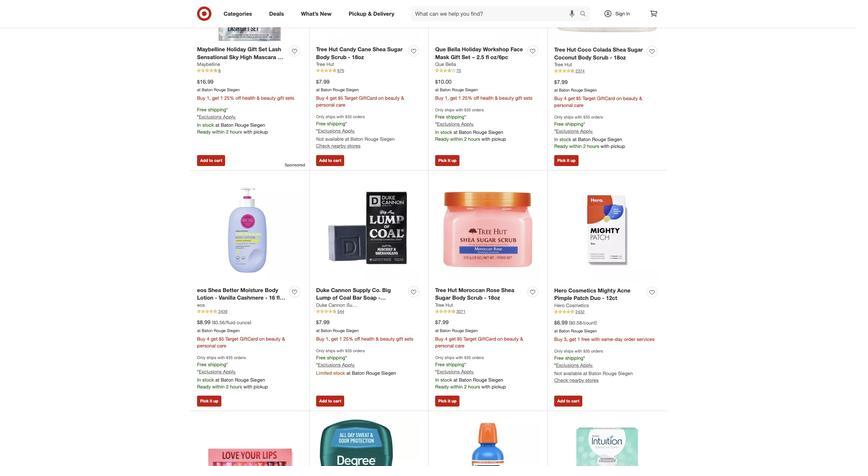 Task type: vqa. For each thing, say whether or not it's contained in the screenshot.


Task type: describe. For each thing, give the bounding box(es) containing it.
fl inside 'que bella holiday workshop face mask gift set – 2.5 fl oz/6pc'
[[486, 54, 489, 60]]

pick it up for 18oz
[[558, 158, 576, 163]]

tree for tree hut link corresponding to tree hut coco colada shea sugar coconut body scrub - 18oz
[[555, 62, 564, 68]]

body inside eos shea better moisture body lotion - vanilla cashmere - 16 fl oz
[[265, 287, 278, 294]]

cashmere
[[237, 295, 264, 302]]

it for 16
[[210, 399, 212, 404]]

on inside $8.99 ( $0.56 /fluid ounce ) at baton rouge siegen buy 4 get $5 target giftcard on beauty & personal care
[[259, 337, 265, 342]]

stock for 18oz
[[560, 137, 572, 142]]

hut inside tree hut candy cane shea sugar body scrub - 18oz
[[329, 46, 338, 53]]

$0.58
[[571, 321, 582, 326]]

on for tree hut coco colada shea sugar coconut body scrub - 18oz
[[617, 96, 622, 101]]

scent
[[344, 303, 359, 310]]

exclusions for tree hut candy cane shea sugar body scrub - 18oz
[[318, 128, 341, 134]]

( for $8.99
[[212, 320, 213, 326]]

rouge inside only ships with $35 orders free shipping * * exclusions apply. limited stock at  baton rouge siegen
[[366, 371, 380, 377]]

scrub for tree hut moroccan rose shea sugar body scrub - 18oz
[[467, 295, 483, 302]]

$16.99 at baton rouge siegen buy 1, get 1 25% off health & beauty gift sets
[[197, 78, 294, 101]]

stock inside free shipping * * exclusions apply. in stock at  baton rouge siegen ready within 2 hours with pickup
[[202, 122, 214, 128]]

baton inside $8.99 ( $0.56 /fluid ounce ) at baton rouge siegen buy 4 get $5 target giftcard on beauty & personal care
[[202, 329, 213, 334]]

search button
[[577, 6, 593, 23]]

patch
[[574, 295, 589, 302]]

personal for tree hut coco colada shea sugar coconut body scrub - 18oz
[[555, 102, 573, 108]]

only ships with $35 orders free shipping * * exclusions apply. in stock at  baton rouge siegen ready within 2 hours with pickup for fl
[[435, 108, 506, 142]]

moroccan
[[459, 287, 485, 294]]

free for tree hut moroccan rose shea sugar body scrub - 18oz
[[435, 362, 445, 368]]

675
[[338, 68, 344, 73]]

rouge inside $8.99 ( $0.56 /fluid ounce ) at baton rouge siegen buy 4 get $5 target giftcard on beauty & personal care
[[214, 329, 226, 334]]

sky
[[229, 54, 239, 60]]

hut down tree hut moroccan rose shea sugar body scrub - 18oz
[[446, 303, 453, 309]]

2439
[[218, 310, 228, 315]]

delivery
[[373, 10, 395, 17]]

eos shea better moisture body lotion - vanilla cashmere - 16 fl oz link
[[197, 287, 287, 310]]

at inside $6.99 ( $0.58 /count ) at baton rouge siegen buy 3, get 1 free with same-day order services
[[555, 329, 558, 334]]

new
[[320, 10, 332, 17]]

only ships with $35 orders free shipping * * exclusions apply. in stock at  baton rouge siegen ready within 2 hours with pickup for 18oz
[[555, 115, 625, 149]]

duke cannon supply co. big lump of coal bar soap - bergamot scent - 10oz link
[[316, 287, 406, 310]]

sensational
[[197, 54, 228, 60]]

que bella link
[[435, 61, 456, 68]]

- left 10oz
[[360, 303, 362, 310]]

tree hut for tree hut candy cane shea sugar body scrub - 18oz
[[316, 61, 334, 67]]

2432
[[576, 310, 585, 315]]

pickup for fl
[[492, 136, 506, 142]]

at inside $7.99 at baton rouge siegen buy 1, get 1 25% off health & beauty gift sets
[[316, 329, 320, 334]]

siegen inside $7.99 at baton rouge siegen buy 1, get 1 25% off health & beauty gift sets
[[346, 329, 359, 334]]

gift inside 'que bella holiday workshop face mask gift set – 2.5 fl oz/6pc'
[[451, 54, 460, 60]]

- inside maybelline holiday gift set lash sensational sky high mascara & tinted primer - 2pc
[[234, 61, 236, 68]]

big
[[382, 287, 391, 294]]

add to cart button for &
[[197, 155, 225, 166]]

rouge inside $10.00 at baton rouge siegen buy 1, get 1 25% off health & beauty gift sets
[[452, 87, 464, 93]]

rouge inside free shipping * * exclusions apply. in stock at  baton rouge siegen ready within 2 hours with pickup
[[235, 122, 249, 128]]

not for $6.99
[[555, 371, 562, 377]]

- inside tree hut coco colada shea sugar coconut body scrub - 18oz
[[610, 54, 613, 61]]

free for tree hut coco colada shea sugar coconut body scrub - 18oz
[[555, 121, 564, 127]]

cannon for duke cannon supply co.
[[329, 303, 345, 309]]

bella for que bella
[[446, 61, 456, 67]]

pickup & delivery link
[[343, 6, 403, 21]]

exclusions apply. link for que bella holiday workshop face mask gift set – 2.5 fl oz/6pc
[[437, 121, 474, 127]]

cannon for duke cannon supply co. big lump of coal bar soap - bergamot scent - 10oz
[[331, 287, 351, 294]]

same-
[[602, 337, 615, 343]]

beauty inside $16.99 at baton rouge siegen buy 1, get 1 25% off health & beauty gift sets
[[261, 95, 276, 101]]

hero cosmetics mighty acne pimple patch duo - 12ct
[[555, 287, 631, 302]]

coco
[[578, 46, 592, 53]]

face
[[511, 46, 523, 53]]

$35 for tree hut candy cane shea sugar body scrub - 18oz
[[345, 114, 352, 120]]

free
[[582, 337, 590, 343]]

at inside $16.99 at baton rouge siegen buy 1, get 1 25% off health & beauty gift sets
[[197, 87, 201, 93]]

candy
[[340, 46, 356, 53]]

hut inside tree hut coco colada shea sugar coconut body scrub - 18oz
[[567, 46, 576, 53]]

hut down coconut
[[565, 62, 572, 68]]

what's new
[[301, 10, 332, 17]]

ships for tree hut candy cane shea sugar body scrub - 18oz
[[326, 114, 336, 120]]

pickup
[[349, 10, 367, 17]]

better
[[223, 287, 239, 294]]

buy for tree hut moroccan rose shea sugar body scrub - 18oz
[[435, 337, 444, 342]]

4 for tree hut candy cane shea sugar body scrub - 18oz
[[326, 95, 329, 101]]

gift for que bella holiday workshop face mask gift set – 2.5 fl oz/6pc
[[516, 95, 522, 101]]

buy for duke cannon supply co. big lump of coal bar soap - bergamot scent - 10oz
[[316, 337, 325, 342]]

hours for 18oz
[[587, 143, 600, 149]]

buy inside $6.99 ( $0.58 /count ) at baton rouge siegen buy 3, get 1 free with same-day order services
[[555, 337, 563, 343]]

2 for 16
[[226, 384, 229, 390]]

orders for moroccan
[[472, 356, 484, 361]]

only for hero cosmetics mighty acne pimple patch duo - 12ct
[[555, 349, 563, 354]]

2 inside free shipping * * exclusions apply. in stock at  baton rouge siegen ready within 2 hours with pickup
[[226, 129, 229, 135]]

pick for tree hut coco colada shea sugar coconut body scrub - 18oz
[[558, 158, 566, 163]]

body inside tree hut candy cane shea sugar body scrub - 18oz
[[316, 54, 330, 60]]

8 link
[[197, 68, 303, 74]]

70 link
[[435, 68, 541, 74]]

add for duke cannon supply co. big lump of coal bar soap - bergamot scent - 10oz
[[319, 399, 327, 404]]

lump
[[316, 295, 331, 302]]

18oz for tree hut moroccan rose shea sugar body scrub - 18oz
[[488, 295, 500, 302]]

25% for $7.99
[[344, 337, 353, 342]]

exclusions for tree hut coco colada shea sugar coconut body scrub - 18oz
[[556, 128, 579, 134]]

12ct
[[606, 295, 618, 302]]

giftcard for tree hut candy cane shea sugar body scrub - 18oz
[[359, 95, 377, 101]]

ounce
[[237, 320, 250, 326]]

personal inside $8.99 ( $0.56 /fluid ounce ) at baton rouge siegen buy 4 get $5 target giftcard on beauty & personal care
[[197, 343, 216, 349]]

pickup inside free shipping * * exclusions apply. in stock at  baton rouge siegen ready within 2 hours with pickup
[[254, 129, 268, 135]]

apply. inside free shipping * * exclusions apply. in stock at  baton rouge siegen ready within 2 hours with pickup
[[223, 114, 236, 120]]

rose
[[487, 287, 500, 294]]

maybelline holiday gift set lash sensational sky high mascara & tinted primer - 2pc
[[197, 46, 282, 68]]

body inside tree hut moroccan rose shea sugar body scrub - 18oz
[[452, 295, 466, 302]]

2374 link
[[555, 68, 660, 74]]

$10.00
[[435, 78, 452, 85]]

gift inside maybelline holiday gift set lash sensational sky high mascara & tinted primer - 2pc
[[248, 46, 257, 53]]

cosmetics for hero cosmetics
[[566, 303, 589, 309]]

2432 link
[[555, 310, 660, 316]]

/count
[[582, 321, 596, 326]]

rouge inside $6.99 ( $0.58 /count ) at baton rouge siegen buy 3, get 1 free with same-day order services
[[571, 329, 583, 334]]

hero cosmetics
[[555, 303, 589, 309]]

tinted
[[197, 61, 214, 68]]

it for 18oz
[[567, 158, 570, 163]]

70
[[457, 68, 461, 73]]

exclusions for tree hut moroccan rose shea sugar body scrub - 18oz
[[437, 369, 460, 375]]

baton inside only ships with $35 orders free shipping * * exclusions apply. limited stock at  baton rouge siegen
[[352, 371, 365, 377]]

not for $7.99
[[316, 136, 324, 142]]

with inside only ships with $35 orders free shipping * * exclusions apply. limited stock at  baton rouge siegen
[[337, 349, 344, 354]]

oz
[[197, 303, 203, 310]]

personal for tree hut candy cane shea sugar body scrub - 18oz
[[316, 102, 335, 108]]

categories link
[[218, 6, 261, 21]]

get for tree hut moroccan rose shea sugar body scrub - 18oz
[[449, 337, 456, 342]]

4 inside $8.99 ( $0.56 /fluid ounce ) at baton rouge siegen buy 4 get $5 target giftcard on beauty & personal care
[[207, 337, 210, 342]]

free inside free shipping * * exclusions apply. in stock at  baton rouge siegen ready within 2 hours with pickup
[[197, 107, 207, 113]]

1, for $10.00
[[445, 95, 449, 101]]

within inside free shipping * * exclusions apply. in stock at  baton rouge siegen ready within 2 hours with pickup
[[212, 129, 225, 135]]

duke cannon supply co.
[[316, 303, 370, 309]]

get for maybelline holiday gift set lash sensational sky high mascara & tinted primer - 2pc
[[212, 95, 219, 101]]

tree for tree hut candy cane shea sugar body scrub - 18oz's tree hut link
[[316, 61, 325, 67]]

beauty inside $8.99 ( $0.56 /fluid ounce ) at baton rouge siegen buy 4 get $5 target giftcard on beauty & personal care
[[266, 337, 281, 342]]

health for bergamot
[[362, 337, 375, 342]]

hero cosmetics link
[[555, 303, 589, 310]]

limited
[[316, 371, 332, 377]]

que bella holiday workshop face mask gift set – 2.5 fl oz/6pc
[[435, 46, 523, 60]]

what's
[[301, 10, 319, 17]]

675 link
[[316, 68, 422, 74]]

tree hut moroccan rose shea sugar body scrub - 18oz link
[[435, 287, 525, 302]]

mask
[[435, 54, 449, 60]]

check nearby stores button for $6.99
[[555, 378, 599, 384]]

3071 link
[[435, 309, 541, 315]]

pick it up button for fl
[[435, 155, 460, 166]]

baton inside $6.99 ( $0.58 /count ) at baton rouge siegen buy 3, get 1 free with same-day order services
[[559, 329, 570, 334]]

set inside maybelline holiday gift set lash sensational sky high mascara & tinted primer - 2pc
[[259, 46, 267, 53]]

get inside $8.99 ( $0.56 /fluid ounce ) at baton rouge siegen buy 4 get $5 target giftcard on beauty & personal care
[[211, 337, 218, 342]]

sets for que bella holiday workshop face mask gift set – 2.5 fl oz/6pc
[[524, 95, 533, 101]]

$0.56
[[213, 320, 225, 326]]

health for oz/6pc
[[481, 95, 494, 101]]

scrub inside tree hut coco colada shea sugar coconut body scrub - 18oz
[[593, 54, 609, 61]]

& inside $10.00 at baton rouge siegen buy 1, get 1 25% off health & beauty gift sets
[[495, 95, 498, 101]]

$7.99 at baton rouge siegen buy 1, get 1 25% off health & beauty gift sets
[[316, 320, 414, 342]]

hut inside tree hut moroccan rose shea sugar body scrub - 18oz
[[448, 287, 457, 294]]

8
[[218, 68, 221, 73]]

mascara
[[254, 54, 276, 60]]

get inside $6.99 ( $0.58 /count ) at baton rouge siegen buy 3, get 1 free with same-day order services
[[570, 337, 576, 343]]

2pc
[[238, 61, 247, 68]]

tree hut coco colada shea sugar coconut body scrub - 18oz link
[[555, 46, 644, 61]]

& inside maybelline holiday gift set lash sensational sky high mascara & tinted primer - 2pc
[[278, 54, 282, 60]]

exclusions inside free shipping * * exclusions apply. in stock at  baton rouge siegen ready within 2 hours with pickup
[[199, 114, 222, 120]]

544
[[338, 310, 344, 315]]

10oz
[[364, 303, 376, 310]]

18oz for tree hut candy cane shea sugar body scrub - 18oz
[[352, 54, 364, 60]]

siegen inside $8.99 ( $0.56 /fluid ounce ) at baton rouge siegen buy 4 get $5 target giftcard on beauty & personal care
[[227, 329, 240, 334]]

tree for tree hut link related to tree hut moroccan rose shea sugar body scrub - 18oz
[[435, 303, 444, 309]]

moisture
[[241, 287, 263, 294]]

1 inside $6.99 ( $0.58 /count ) at baton rouge siegen buy 3, get 1 free with same-day order services
[[578, 337, 580, 343]]

exclusions for hero cosmetics mighty acne pimple patch duo - 12ct
[[556, 363, 579, 369]]

what's new link
[[295, 6, 340, 21]]

supply for duke cannon supply co.
[[347, 303, 362, 309]]

stores for $6.99
[[586, 378, 599, 384]]

coal
[[339, 295, 351, 302]]

$8.99
[[197, 320, 211, 326]]

1 for $16.99
[[220, 95, 223, 101]]

target for tree hut candy cane shea sugar body scrub - 18oz
[[345, 95, 358, 101]]

& inside $16.99 at baton rouge siegen buy 1, get 1 25% off health & beauty gift sets
[[257, 95, 260, 101]]

- inside hero cosmetics mighty acne pimple patch duo - 12ct
[[603, 295, 605, 302]]

4 for tree hut coco colada shea sugar coconut body scrub - 18oz
[[564, 96, 567, 101]]

check for $7.99
[[316, 143, 330, 149]]

tree hut coco colada shea sugar coconut body scrub - 18oz
[[555, 46, 643, 61]]

sign in
[[616, 11, 630, 16]]

exclusions for duke cannon supply co. big lump of coal bar soap - bergamot scent - 10oz
[[318, 363, 341, 368]]

) inside $6.99 ( $0.58 /count ) at baton rouge siegen buy 3, get 1 free with same-day order services
[[596, 321, 597, 326]]

lotion
[[197, 295, 214, 302]]

at inside free shipping * * exclusions apply. in stock at  baton rouge siegen ready within 2 hours with pickup
[[215, 122, 220, 128]]

tree for tree hut moroccan rose shea sugar body scrub - 18oz link at the bottom right of page
[[435, 287, 446, 294]]

tree hut link for tree hut coco colada shea sugar coconut body scrub - 18oz
[[555, 61, 572, 68]]

544 link
[[316, 309, 422, 315]]

sign
[[616, 11, 625, 16]]

in
[[627, 11, 630, 16]]

target for tree hut moroccan rose shea sugar body scrub - 18oz
[[464, 337, 477, 342]]

eos shea better moisture body lotion - vanilla cashmere - 16 fl oz
[[197, 287, 280, 310]]

giftcard inside $8.99 ( $0.56 /fluid ounce ) at baton rouge siegen buy 4 get $5 target giftcard on beauty & personal care
[[240, 337, 258, 342]]

2 for 18oz
[[584, 143, 586, 149]]

check nearby stores button for $7.99
[[316, 143, 361, 150]]

shipping for hero cosmetics mighty acne pimple patch duo - 12ct
[[565, 356, 584, 362]]

2.5
[[477, 54, 484, 60]]

baton inside free shipping * * exclusions apply. in stock at  baton rouge siegen ready within 2 hours with pickup
[[221, 122, 234, 128]]

acne
[[618, 287, 631, 294]]

$7.99 at baton rouge siegen buy 4 get $5 target giftcard on beauty & personal care for cane
[[316, 78, 404, 108]]

que bella
[[435, 61, 456, 67]]

pick for eos shea better moisture body lotion - vanilla cashmere - 16 fl oz
[[200, 399, 209, 404]]

- inside tree hut candy cane shea sugar body scrub - 18oz
[[348, 54, 350, 60]]

/fluid
[[225, 320, 236, 326]]

- left the 16
[[265, 295, 268, 302]]

$10.00 at baton rouge siegen buy 1, get 1 25% off health & beauty gift sets
[[435, 78, 533, 101]]

cart for 18oz
[[333, 158, 341, 163]]

sets for duke cannon supply co. big lump of coal bar soap - bergamot scent - 10oz
[[405, 337, 414, 342]]

4 for tree hut moroccan rose shea sugar body scrub - 18oz
[[445, 337, 448, 342]]

$7.99 at baton rouge siegen buy 4 get $5 target giftcard on beauty & personal care for rose
[[435, 320, 523, 349]]

hut down tree hut candy cane shea sugar body scrub - 18oz
[[327, 61, 334, 67]]

off for $16.99
[[236, 95, 241, 101]]

$7.99 for tree hut moroccan rose shea sugar body scrub - 18oz
[[435, 320, 449, 326]]

only for que bella holiday workshop face mask gift set – 2.5 fl oz/6pc
[[435, 108, 444, 113]]

& inside $7.99 at baton rouge siegen buy 1, get 1 25% off health & beauty gift sets
[[376, 337, 379, 342]]

1, for $16.99
[[207, 95, 211, 101]]

$35 for tree hut moroccan rose shea sugar body scrub - 18oz
[[465, 356, 471, 361]]

siegen inside only ships with $35 orders free shipping * * exclusions apply. limited stock at  baton rouge siegen
[[381, 371, 396, 377]]

duke for duke cannon supply co. big lump of coal bar soap - bergamot scent - 10oz
[[316, 287, 330, 294]]

pickup for 18oz
[[611, 143, 625, 149]]

1, for $7.99
[[326, 337, 330, 342]]

baton inside $16.99 at baton rouge siegen buy 1, get 1 25% off health & beauty gift sets
[[202, 87, 213, 93]]



Task type: locate. For each thing, give the bounding box(es) containing it.
0 vertical spatial hero
[[555, 287, 567, 294]]

health down 8 link
[[242, 95, 256, 101]]

0 horizontal spatial sugar
[[387, 46, 403, 53]]

care
[[336, 102, 346, 108], [575, 102, 584, 108], [217, 343, 226, 349], [455, 343, 465, 349]]

1 vertical spatial check nearby stores button
[[555, 378, 599, 384]]

2 horizontal spatial 18oz
[[614, 54, 626, 61]]

target for tree hut coco colada shea sugar coconut body scrub - 18oz
[[583, 96, 596, 101]]

0 horizontal spatial gift
[[248, 46, 257, 53]]

fl right the 16
[[277, 295, 280, 302]]

orders for better
[[234, 356, 246, 361]]

soap
[[364, 295, 377, 302]]

apply. for tree hut coco colada shea sugar coconut body scrub - 18oz
[[581, 128, 593, 134]]

apply.
[[223, 114, 236, 120], [461, 121, 474, 127], [342, 128, 355, 134], [581, 128, 593, 134], [342, 363, 355, 368], [581, 363, 593, 369], [223, 369, 236, 375], [461, 369, 474, 375]]

holiday up –
[[462, 46, 482, 53]]

ships for que bella holiday workshop face mask gift set – 2.5 fl oz/6pc
[[445, 108, 455, 113]]

free
[[197, 107, 207, 113], [435, 114, 445, 120], [316, 121, 326, 127], [555, 121, 564, 127], [316, 355, 326, 361], [555, 356, 564, 362], [197, 362, 207, 368], [435, 362, 445, 368]]

orders
[[472, 108, 484, 113], [353, 114, 365, 120], [591, 115, 603, 120], [353, 349, 365, 354], [591, 349, 603, 354], [234, 356, 246, 361], [472, 356, 484, 361]]

bella up mask
[[448, 46, 461, 53]]

maybelline inside maybelline holiday gift set lash sensational sky high mascara & tinted primer - 2pc
[[197, 46, 225, 53]]

1 horizontal spatial not
[[555, 371, 562, 377]]

1 duke from the top
[[316, 287, 330, 294]]

workshop
[[483, 46, 509, 53]]

baton
[[202, 87, 213, 93], [321, 87, 332, 93], [440, 87, 451, 93], [559, 88, 570, 93], [221, 122, 234, 128], [459, 129, 472, 135], [351, 136, 363, 142], [578, 137, 591, 142], [202, 329, 213, 334], [321, 329, 332, 334], [440, 329, 451, 334], [559, 329, 570, 334], [352, 371, 365, 377], [589, 371, 602, 377], [221, 378, 234, 383], [459, 378, 472, 383]]

25% up only ships with $35 orders free shipping * * exclusions apply. limited stock at  baton rouge siegen
[[344, 337, 353, 342]]

maybelline link
[[197, 61, 220, 68]]

exclusions apply. link for duke cannon supply co. big lump of coal bar soap - bergamot scent - 10oz
[[318, 363, 355, 368]]

on down 675 link
[[378, 95, 384, 101]]

target down 675 link
[[345, 95, 358, 101]]

giftcard down "3071" link
[[478, 337, 496, 342]]

sugar inside tree hut candy cane shea sugar body scrub - 18oz
[[387, 46, 403, 53]]

add to cart for &
[[200, 158, 222, 163]]

rouge inside $16.99 at baton rouge siegen buy 1, get 1 25% off health & beauty gift sets
[[214, 87, 226, 93]]

sets for maybelline holiday gift set lash sensational sky high mascara & tinted primer - 2pc
[[285, 95, 294, 101]]

free for duke cannon supply co. big lump of coal bar soap - bergamot scent - 10oz
[[316, 355, 326, 361]]

exclusions apply. link for tree hut candy cane shea sugar body scrub - 18oz
[[318, 128, 355, 134]]

0 horizontal spatial scrub
[[331, 54, 347, 60]]

2 horizontal spatial health
[[481, 95, 494, 101]]

( inside $6.99 ( $0.58 /count ) at baton rouge siegen buy 3, get 1 free with same-day order services
[[569, 321, 571, 326]]

only ships with $35 orders free shipping * * exclusions apply. in stock at  baton rouge siegen ready within 2 hours with pickup for 16
[[197, 356, 268, 390]]

supply inside "link"
[[347, 303, 362, 309]]

2 holiday from the left
[[462, 46, 482, 53]]

0 horizontal spatial off
[[236, 95, 241, 101]]

$5 for tree hut coco colada shea sugar coconut body scrub - 18oz
[[576, 96, 582, 101]]

1 horizontal spatial available
[[564, 371, 582, 377]]

hero inside hero cosmetics "link"
[[555, 303, 565, 309]]

on
[[378, 95, 384, 101], [617, 96, 622, 101], [259, 337, 265, 342], [498, 337, 503, 342]]

cannon down of
[[329, 303, 345, 309]]

- right 'duo'
[[603, 295, 605, 302]]

1 vertical spatial cosmetics
[[566, 303, 589, 309]]

1 inside $7.99 at baton rouge siegen buy 1, get 1 25% off health & beauty gift sets
[[340, 337, 342, 342]]

siegen inside $6.99 ( $0.58 /count ) at baton rouge siegen buy 3, get 1 free with same-day order services
[[584, 329, 597, 334]]

1 vertical spatial stores
[[586, 378, 599, 384]]

1 horizontal spatial $7.99 at baton rouge siegen buy 4 get $5 target giftcard on beauty & personal care
[[435, 320, 523, 349]]

1 left free
[[578, 337, 580, 343]]

beauty inside $7.99 at baton rouge siegen buy 1, get 1 25% off health & beauty gift sets
[[380, 337, 395, 342]]

$5 down 3071 on the right bottom of page
[[457, 337, 462, 342]]

$5 down $0.56
[[219, 337, 224, 342]]

) down 2439 link
[[250, 320, 251, 326]]

1 horizontal spatial gift
[[451, 54, 460, 60]]

only for eos shea better moisture body lotion - vanilla cashmere - 16 fl oz
[[197, 356, 206, 361]]

maybelline
[[197, 46, 225, 53], [197, 61, 220, 67]]

scrub inside tree hut candy cane shea sugar body scrub - 18oz
[[331, 54, 347, 60]]

duke for duke cannon supply co.
[[316, 303, 327, 309]]

scrub inside tree hut moroccan rose shea sugar body scrub - 18oz
[[467, 295, 483, 302]]

pick it up button for 16
[[197, 396, 222, 407]]

only ships with $35 orders free shipping * * exclusions apply. not available at baton rouge siegen check nearby stores for $7.99
[[316, 114, 395, 149]]

- inside tree hut moroccan rose shea sugar body scrub - 18oz
[[484, 295, 487, 302]]

1 down '544'
[[340, 337, 342, 342]]

2 que from the top
[[435, 61, 444, 67]]

supply up bar
[[353, 287, 371, 294]]

tree hut link
[[316, 61, 334, 68], [555, 61, 572, 68], [435, 302, 453, 309]]

beauty inside $10.00 at baton rouge siegen buy 1, get 1 25% off health & beauty gift sets
[[499, 95, 514, 101]]

get for que bella holiday workshop face mask gift set – 2.5 fl oz/6pc
[[450, 95, 457, 101]]

scrub down candy
[[331, 54, 347, 60]]

1 horizontal spatial holiday
[[462, 46, 482, 53]]

shipping for tree hut moroccan rose shea sugar body scrub - 18oz
[[446, 362, 465, 368]]

off down 70 "link"
[[474, 95, 479, 101]]

1 vertical spatial maybelline
[[197, 61, 220, 67]]

0 vertical spatial gift
[[248, 46, 257, 53]]

sugar inside tree hut moroccan rose shea sugar body scrub - 18oz
[[435, 295, 451, 302]]

0 horizontal spatial 25%
[[224, 95, 234, 101]]

$5 for tree hut candy cane shea sugar body scrub - 18oz
[[338, 95, 343, 101]]

1 horizontal spatial check
[[555, 378, 568, 384]]

target down /fluid
[[225, 337, 239, 342]]

1 vertical spatial que
[[435, 61, 444, 67]]

- down candy
[[348, 54, 350, 60]]

tree hut link for tree hut moroccan rose shea sugar body scrub - 18oz
[[435, 302, 453, 309]]

supply inside duke cannon supply co. big lump of coal bar soap - bergamot scent - 10oz
[[353, 287, 371, 294]]

in inside free shipping * * exclusions apply. in stock at  baton rouge siegen ready within 2 hours with pickup
[[197, 122, 201, 128]]

cosmetics up patch
[[569, 287, 597, 294]]

giftcard down 2374 link
[[597, 96, 615, 101]]

rouge
[[214, 87, 226, 93], [333, 87, 345, 93], [452, 87, 464, 93], [571, 88, 583, 93], [235, 122, 249, 128], [473, 129, 487, 135], [365, 136, 379, 142], [592, 137, 606, 142], [214, 329, 226, 334], [333, 329, 345, 334], [452, 329, 464, 334], [571, 329, 583, 334], [366, 371, 380, 377], [603, 371, 617, 377], [235, 378, 249, 383], [473, 378, 487, 383]]

- down the rose
[[484, 295, 487, 302]]

tree hut candy cane shea sugar body scrub - 18oz image
[[316, 0, 422, 41], [316, 0, 422, 41]]

only ships with $35 orders free shipping * * exclusions apply. limited stock at  baton rouge siegen
[[316, 349, 396, 377]]

deals
[[269, 10, 284, 17]]

1 horizontal spatial off
[[355, 337, 360, 342]]

que bella holiday workshop face mask gift set – 2.5 fl oz/6pc link
[[435, 45, 525, 61]]

2 horizontal spatial scrub
[[593, 54, 609, 61]]

sugar inside tree hut coco colada shea sugar coconut body scrub - 18oz
[[628, 46, 643, 53]]

tree inside tree hut coco colada shea sugar coconut body scrub - 18oz
[[555, 46, 566, 53]]

1 inside $16.99 at baton rouge siegen buy 1, get 1 25% off health & beauty gift sets
[[220, 95, 223, 101]]

shipping inside free shipping * * exclusions apply. in stock at  baton rouge siegen ready within 2 hours with pickup
[[208, 107, 226, 113]]

duke cannon supply co. big lump of coal bar soap - bergamot scent - 10oz image
[[316, 177, 422, 283], [316, 177, 422, 283]]

care down 3071 on the right bottom of page
[[455, 343, 465, 349]]

2
[[226, 129, 229, 135], [464, 136, 467, 142], [584, 143, 586, 149], [226, 384, 229, 390], [464, 384, 467, 390]]

0 horizontal spatial fl
[[277, 295, 280, 302]]

get inside $10.00 at baton rouge siegen buy 1, get 1 25% off health & beauty gift sets
[[450, 95, 457, 101]]

0 vertical spatial cannon
[[331, 287, 351, 294]]

- right soap
[[378, 295, 381, 302]]

oz/6pc
[[491, 54, 508, 60]]

giftcard down ounce
[[240, 337, 258, 342]]

love your lips juicy tube lip gloss gift set - 1.66 fl oz/7ct image
[[197, 418, 303, 467], [197, 418, 303, 467]]

shipping for eos shea better moisture body lotion - vanilla cashmere - 16 fl oz
[[208, 362, 226, 368]]

hero for hero cosmetics mighty acne pimple patch duo - 12ct
[[555, 287, 567, 294]]

only
[[435, 108, 444, 113], [316, 114, 325, 120], [555, 115, 563, 120], [316, 349, 325, 354], [555, 349, 563, 354], [197, 356, 206, 361], [435, 356, 444, 361]]

0 vertical spatial co.
[[372, 287, 381, 294]]

add
[[200, 158, 208, 163], [319, 158, 327, 163], [319, 399, 327, 404], [558, 399, 565, 404]]

hut up coconut
[[567, 46, 576, 53]]

mighty
[[598, 287, 616, 294]]

*
[[226, 107, 228, 113], [197, 114, 199, 120], [465, 114, 466, 120], [345, 121, 347, 127], [435, 121, 437, 127], [584, 121, 585, 127], [316, 128, 318, 134], [555, 128, 556, 134], [345, 355, 347, 361], [584, 356, 585, 362], [226, 362, 228, 368], [465, 362, 466, 368], [316, 363, 318, 368], [555, 363, 556, 369], [197, 369, 199, 375], [435, 369, 437, 375]]

1 horizontal spatial check nearby stores button
[[555, 378, 599, 384]]

0 horizontal spatial (
[[212, 320, 213, 326]]

0 horizontal spatial available
[[325, 136, 344, 142]]

$6.99 ( $0.58 /count ) at baton rouge siegen buy 3, get 1 free with same-day order services
[[555, 320, 655, 343]]

) down 2432 link
[[596, 321, 597, 326]]

hero
[[555, 287, 567, 294], [555, 303, 565, 309]]

ships
[[445, 108, 455, 113], [326, 114, 336, 120], [564, 115, 574, 120], [326, 349, 336, 354], [564, 349, 574, 354], [207, 356, 216, 361], [445, 356, 455, 361]]

check for $6.99
[[555, 378, 568, 384]]

shea for tree hut moroccan rose shea sugar body scrub - 18oz
[[501, 287, 515, 294]]

) inside $8.99 ( $0.56 /fluid ounce ) at baton rouge siegen buy 4 get $5 target giftcard on beauty & personal care
[[250, 320, 251, 326]]

0 vertical spatial set
[[259, 46, 267, 53]]

co. up soap
[[372, 287, 381, 294]]

get inside $16.99 at baton rouge siegen buy 1, get 1 25% off health & beauty gift sets
[[212, 95, 219, 101]]

set up mascara in the top left of the page
[[259, 46, 267, 53]]

shea right colada
[[613, 46, 626, 53]]

pickup for 16
[[254, 384, 268, 390]]

ready for 18oz
[[555, 143, 568, 149]]

apply. for que bella holiday workshop face mask gift set – 2.5 fl oz/6pc
[[461, 121, 474, 127]]

categories
[[224, 10, 252, 17]]

–
[[472, 54, 475, 60]]

1 horizontal spatial set
[[462, 54, 471, 60]]

& inside $8.99 ( $0.56 /fluid ounce ) at baton rouge siegen buy 4 get $5 target giftcard on beauty & personal care
[[282, 337, 285, 342]]

stock for 16
[[202, 378, 214, 383]]

buy inside $8.99 ( $0.56 /fluid ounce ) at baton rouge siegen buy 4 get $5 target giftcard on beauty & personal care
[[197, 337, 206, 342]]

sugar for tree hut moroccan rose shea sugar body scrub - 18oz
[[435, 295, 451, 302]]

add for maybelline holiday gift set lash sensational sky high mascara & tinted primer - 2pc
[[200, 158, 208, 163]]

to for &
[[209, 158, 213, 163]]

2 horizontal spatial gift
[[516, 95, 522, 101]]

cosmetics up 2432
[[566, 303, 589, 309]]

ships for tree hut coco colada shea sugar coconut body scrub - 18oz
[[564, 115, 574, 120]]

search
[[577, 11, 593, 18]]

pickup
[[254, 129, 268, 135], [492, 136, 506, 142], [611, 143, 625, 149], [254, 384, 268, 390], [492, 384, 506, 390]]

1 horizontal spatial scrub
[[467, 295, 483, 302]]

duke down lump
[[316, 303, 327, 309]]

1 horizontal spatial tree hut link
[[435, 302, 453, 309]]

1 vertical spatial check
[[555, 378, 568, 384]]

hero cosmetics mighty acne pimple patch duo - 12ct link
[[555, 287, 644, 303]]

2 eos from the top
[[197, 303, 205, 309]]

health inside $7.99 at baton rouge siegen buy 1, get 1 25% off health & beauty gift sets
[[362, 337, 375, 342]]

check
[[316, 143, 330, 149], [555, 378, 568, 384]]

pick it up
[[439, 158, 457, 163], [558, 158, 576, 163], [200, 399, 218, 404], [439, 399, 457, 404]]

shea for tree hut candy cane shea sugar body scrub - 18oz
[[373, 46, 386, 53]]

0 vertical spatial eos
[[197, 287, 207, 294]]

18oz down cane
[[352, 54, 364, 60]]

care inside $8.99 ( $0.56 /fluid ounce ) at baton rouge siegen buy 4 get $5 target giftcard on beauty & personal care
[[217, 343, 226, 349]]

tree inside tree hut moroccan rose shea sugar body scrub - 18oz
[[435, 287, 446, 294]]

co. for duke cannon supply co.
[[363, 303, 370, 309]]

with inside $6.99 ( $0.58 /count ) at baton rouge siegen buy 3, get 1 free with same-day order services
[[591, 337, 600, 343]]

health down 70 "link"
[[481, 95, 494, 101]]

1 vertical spatial duke
[[316, 303, 327, 309]]

0 vertical spatial maybelline
[[197, 46, 225, 53]]

care down $0.56
[[217, 343, 226, 349]]

$35 for tree hut coco colada shea sugar coconut body scrub - 18oz
[[584, 115, 590, 120]]

pick it up button
[[435, 155, 460, 166], [555, 155, 579, 166], [197, 396, 222, 407], [435, 396, 460, 407]]

co. up 544 link
[[363, 303, 370, 309]]

0 vertical spatial available
[[325, 136, 344, 142]]

0 horizontal spatial tree hut link
[[316, 61, 334, 68]]

1 vertical spatial hero
[[555, 303, 565, 309]]

bella for que bella holiday workshop face mask gift set – 2.5 fl oz/6pc
[[448, 46, 461, 53]]

2 duke from the top
[[316, 303, 327, 309]]

0 horizontal spatial tree hut
[[316, 61, 334, 67]]

hero inside hero cosmetics mighty acne pimple patch duo - 12ct
[[555, 287, 567, 294]]

colada
[[593, 46, 612, 53]]

orders inside only ships with $35 orders free shipping * * exclusions apply. limited stock at  baton rouge siegen
[[353, 349, 365, 354]]

25% for $10.00
[[463, 95, 473, 101]]

2 horizontal spatial tree hut
[[555, 62, 572, 68]]

0 vertical spatial que
[[435, 46, 446, 53]]

18oz down the rose
[[488, 295, 500, 302]]

siegen inside $16.99 at baton rouge siegen buy 1, get 1 25% off health & beauty gift sets
[[227, 87, 240, 93]]

2 horizontal spatial off
[[474, 95, 479, 101]]

off
[[236, 95, 241, 101], [474, 95, 479, 101], [355, 337, 360, 342]]

on down "3071" link
[[498, 337, 503, 342]]

add for hero cosmetics mighty acne pimple patch duo - 12ct
[[558, 399, 565, 404]]

health inside $10.00 at baton rouge siegen buy 1, get 1 25% off health & beauty gift sets
[[481, 95, 494, 101]]

of
[[333, 295, 338, 302]]

2374
[[576, 69, 585, 74]]

tree hut moroccan rose shea sugar body scrub - 18oz image
[[435, 177, 541, 283], [435, 177, 541, 283]]

$16.99
[[197, 78, 214, 85]]

shea right cane
[[373, 46, 386, 53]]

apply. for eos shea better moisture body lotion - vanilla cashmere - 16 fl oz
[[223, 369, 236, 375]]

0 horizontal spatial check nearby stores button
[[316, 143, 361, 150]]

0 horizontal spatial sets
[[285, 95, 294, 101]]

0 horizontal spatial not
[[316, 136, 324, 142]]

1, down $10.00 in the top of the page
[[445, 95, 449, 101]]

off for $10.00
[[474, 95, 479, 101]]

sugar
[[387, 46, 403, 53], [628, 46, 643, 53], [435, 295, 451, 302]]

que down mask
[[435, 61, 444, 67]]

ships for hero cosmetics mighty acne pimple patch duo - 12ct
[[564, 349, 574, 354]]

duo
[[590, 295, 601, 302]]

- down colada
[[610, 54, 613, 61]]

que
[[435, 46, 446, 53], [435, 61, 444, 67]]

holiday inside maybelline holiday gift set lash sensational sky high mascara & tinted primer - 2pc
[[227, 46, 246, 53]]

0 horizontal spatial gift
[[277, 95, 284, 101]]

1 que from the top
[[435, 46, 446, 53]]

1 vertical spatial bella
[[446, 61, 456, 67]]

0 vertical spatial cosmetics
[[569, 287, 597, 294]]

$35
[[465, 108, 471, 113], [345, 114, 352, 120], [584, 115, 590, 120], [345, 349, 352, 354], [584, 349, 590, 354], [226, 356, 233, 361], [465, 356, 471, 361]]

in for 16
[[197, 378, 201, 383]]

holiday
[[227, 46, 246, 53], [462, 46, 482, 53]]

tree hut moroccan rose shea sugar body scrub - 18oz
[[435, 287, 515, 302]]

1 horizontal spatial only ships with $35 orders free shipping * * exclusions apply. not available at baton rouge siegen check nearby stores
[[555, 349, 633, 384]]

eos shea better moisture body lotion - vanilla cashmere - 16 fl oz image
[[197, 177, 303, 283], [197, 177, 303, 283]]

hours for 16
[[230, 384, 242, 390]]

baton inside $7.99 at baton rouge siegen buy 1, get 1 25% off health & beauty gift sets
[[321, 329, 332, 334]]

fl inside eos shea better moisture body lotion - vanilla cashmere - 16 fl oz
[[277, 295, 280, 302]]

cosmetics
[[569, 287, 597, 294], [566, 303, 589, 309]]

target down 3071 on the right bottom of page
[[464, 337, 477, 342]]

gift for maybelline holiday gift set lash sensational sky high mascara & tinted primer - 2pc
[[277, 95, 284, 101]]

1, down bergamot
[[326, 337, 330, 342]]

0 vertical spatial nearby
[[331, 143, 346, 149]]

1 vertical spatial not
[[555, 371, 562, 377]]

1 vertical spatial available
[[564, 371, 582, 377]]

1 horizontal spatial 25%
[[344, 337, 353, 342]]

1 hero from the top
[[555, 287, 567, 294]]

giftcard down 675 link
[[359, 95, 377, 101]]

gift up que bella
[[451, 54, 460, 60]]

2 maybelline from the top
[[197, 61, 220, 67]]

2 hero from the top
[[555, 303, 565, 309]]

0 vertical spatial duke
[[316, 287, 330, 294]]

hut left candy
[[329, 46, 338, 53]]

at inside only ships with $35 orders free shipping * * exclusions apply. limited stock at  baton rouge siegen
[[347, 371, 351, 377]]

in for fl
[[435, 129, 439, 135]]

holiday up sky
[[227, 46, 246, 53]]

$7.99 for duke cannon supply co. big lump of coal bar soap - bergamot scent - 10oz
[[316, 320, 330, 326]]

0 vertical spatial stores
[[347, 143, 361, 149]]

nearby for $6.99
[[570, 378, 584, 384]]

0 horizontal spatial 18oz
[[352, 54, 364, 60]]

1 horizontal spatial 18oz
[[488, 295, 500, 302]]

order
[[624, 337, 636, 343]]

body inside tree hut coco colada shea sugar coconut body scrub - 18oz
[[578, 54, 592, 61]]

$35 for eos shea better moisture body lotion - vanilla cashmere - 16 fl oz
[[226, 356, 233, 361]]

set left –
[[462, 54, 471, 60]]

duke
[[316, 287, 330, 294], [316, 303, 327, 309]]

eos inside eos shea better moisture body lotion - vanilla cashmere - 16 fl oz
[[197, 287, 207, 294]]

nearby for $7.99
[[331, 143, 346, 149]]

siegen inside free shipping * * exclusions apply. in stock at  baton rouge siegen ready within 2 hours with pickup
[[250, 122, 265, 128]]

pick
[[439, 158, 447, 163], [558, 158, 566, 163], [200, 399, 209, 404], [439, 399, 447, 404]]

schick womens intuition gift set includes 1 razor handle, 2 refills, 1 lip balm - 4ct image
[[555, 418, 660, 467], [555, 418, 660, 467]]

free for hero cosmetics mighty acne pimple patch duo - 12ct
[[555, 356, 564, 362]]

apply. inside only ships with $35 orders free shipping * * exclusions apply. limited stock at  baton rouge siegen
[[342, 363, 355, 368]]

off inside $16.99 at baton rouge siegen buy 1, get 1 25% off health & beauty gift sets
[[236, 95, 241, 101]]

apply. for tree hut candy cane shea sugar body scrub - 18oz
[[342, 128, 355, 134]]

1 vertical spatial fl
[[277, 295, 280, 302]]

0 horizontal spatial holiday
[[227, 46, 246, 53]]

0 horizontal spatial co.
[[363, 303, 370, 309]]

care down 2374
[[575, 102, 584, 108]]

fl right 2.5
[[486, 54, 489, 60]]

baton inside $10.00 at baton rouge siegen buy 1, get 1 25% off health & beauty gift sets
[[440, 87, 451, 93]]

1 vertical spatial supply
[[347, 303, 362, 309]]

0 horizontal spatial $7.99 at baton rouge siegen buy 4 get $5 target giftcard on beauty & personal care
[[316, 78, 404, 108]]

up
[[452, 158, 457, 163], [571, 158, 576, 163], [214, 399, 218, 404], [452, 399, 457, 404]]

add for tree hut candy cane shea sugar body scrub - 18oz
[[319, 158, 327, 163]]

25% up free shipping * * exclusions apply. in stock at  baton rouge siegen ready within 2 hours with pickup
[[224, 95, 234, 101]]

1 inside $10.00 at baton rouge siegen buy 1, get 1 25% off health & beauty gift sets
[[459, 95, 461, 101]]

ready inside free shipping * * exclusions apply. in stock at  baton rouge siegen ready within 2 hours with pickup
[[197, 129, 211, 135]]

2439 link
[[197, 309, 303, 315]]

2 horizontal spatial sugar
[[628, 46, 643, 53]]

shea right the rose
[[501, 287, 515, 294]]

( right $8.99
[[212, 320, 213, 326]]

0 horizontal spatial set
[[259, 46, 267, 53]]

off up only ships with $35 orders free shipping * * exclusions apply. limited stock at  baton rouge siegen
[[355, 337, 360, 342]]

shipping for que bella holiday workshop face mask gift set – 2.5 fl oz/6pc
[[446, 114, 465, 120]]

scrub down moroccan
[[467, 295, 483, 302]]

- left 2pc
[[234, 61, 236, 68]]

&
[[368, 10, 372, 17], [278, 54, 282, 60], [257, 95, 260, 101], [401, 95, 404, 101], [495, 95, 498, 101], [640, 96, 643, 101], [282, 337, 285, 342], [376, 337, 379, 342], [520, 337, 523, 342]]

health up only ships with $35 orders free shipping * * exclusions apply. limited stock at  baton rouge siegen
[[362, 337, 375, 342]]

What can we help you find? suggestions appear below search field
[[411, 6, 582, 21]]

care for tree hut moroccan rose shea sugar body scrub - 18oz
[[455, 343, 465, 349]]

sugar for tree hut candy cane shea sugar body scrub - 18oz
[[387, 46, 403, 53]]

1 horizontal spatial 1,
[[326, 337, 330, 342]]

(
[[212, 320, 213, 326], [569, 321, 571, 326]]

care for tree hut candy cane shea sugar body scrub - 18oz
[[336, 102, 346, 108]]

0 horizontal spatial 1,
[[207, 95, 211, 101]]

que inside 'que bella holiday workshop face mask gift set – 2.5 fl oz/6pc'
[[435, 46, 446, 53]]

$5 down 2374
[[576, 96, 582, 101]]

- right lotion
[[215, 295, 217, 302]]

1 horizontal spatial fl
[[486, 54, 489, 60]]

bar
[[353, 295, 362, 302]]

care down 675 at the left top
[[336, 102, 346, 108]]

cane
[[358, 46, 371, 53]]

at inside $10.00 at baton rouge siegen buy 1, get 1 25% off health & beauty gift sets
[[435, 87, 439, 93]]

siegen inside $10.00 at baton rouge siegen buy 1, get 1 25% off health & beauty gift sets
[[465, 87, 478, 93]]

0 horizontal spatial nearby
[[331, 143, 346, 149]]

co. inside duke cannon supply co. big lump of coal bar soap - bergamot scent - 10oz
[[372, 287, 381, 294]]

1, inside $16.99 at baton rouge siegen buy 1, get 1 25% off health & beauty gift sets
[[207, 95, 211, 101]]

1 eos from the top
[[197, 287, 207, 294]]

2 horizontal spatial 1,
[[445, 95, 449, 101]]

1 horizontal spatial stores
[[586, 378, 599, 384]]

25% down 70 "link"
[[463, 95, 473, 101]]

2 horizontal spatial 25%
[[463, 95, 473, 101]]

1 holiday from the left
[[227, 46, 246, 53]]

ready for fl
[[435, 136, 449, 142]]

1 horizontal spatial gift
[[396, 337, 403, 342]]

0 vertical spatial only ships with $35 orders free shipping * * exclusions apply. not available at baton rouge siegen check nearby stores
[[316, 114, 395, 149]]

25% inside $7.99 at baton rouge siegen buy 1, get 1 25% off health & beauty gift sets
[[344, 337, 353, 342]]

hut left moroccan
[[448, 287, 457, 294]]

hero down pimple
[[555, 303, 565, 309]]

0 vertical spatial check
[[316, 143, 330, 149]]

0 horizontal spatial health
[[242, 95, 256, 101]]

maybelline up sensational
[[197, 46, 225, 53]]

2 horizontal spatial sets
[[524, 95, 533, 101]]

with inside free shipping * * exclusions apply. in stock at  baton rouge siegen ready within 2 hours with pickup
[[244, 129, 252, 135]]

buy for maybelline holiday gift set lash sensational sky high mascara & tinted primer - 2pc
[[197, 95, 206, 101]]

$7.99 at baton rouge siegen buy 4 get $5 target giftcard on beauty & personal care down "3071" link
[[435, 320, 523, 349]]

on down 2374 link
[[617, 96, 622, 101]]

1 vertical spatial co.
[[363, 303, 370, 309]]

free inside only ships with $35 orders free shipping * * exclusions apply. limited stock at  baton rouge siegen
[[316, 355, 326, 361]]

tree hut coco colada shea sugar coconut body scrub - 18oz image
[[555, 0, 660, 42], [555, 0, 660, 42]]

ships for eos shea better moisture body lotion - vanilla cashmere - 16 fl oz
[[207, 356, 216, 361]]

$5 down 675 at the left top
[[338, 95, 343, 101]]

supply down bar
[[347, 303, 362, 309]]

exclusions apply. link for tree hut coco colada shea sugar coconut body scrub - 18oz
[[556, 128, 593, 134]]

$7.99 for tree hut candy cane shea sugar body scrub - 18oz
[[316, 78, 330, 85]]

duke up lump
[[316, 287, 330, 294]]

0 vertical spatial check nearby stores button
[[316, 143, 361, 150]]

set inside 'que bella holiday workshop face mask gift set – 2.5 fl oz/6pc'
[[462, 54, 471, 60]]

pick it up for 16
[[200, 399, 218, 404]]

$5
[[338, 95, 343, 101], [576, 96, 582, 101], [219, 337, 224, 342], [457, 337, 462, 342]]

target inside $8.99 ( $0.56 /fluid ounce ) at baton rouge siegen buy 4 get $5 target giftcard on beauty & personal care
[[225, 337, 239, 342]]

pickup & delivery
[[349, 10, 395, 17]]

0 horizontal spatial check
[[316, 143, 330, 149]]

$35 for duke cannon supply co. big lump of coal bar soap - bergamot scent - 10oz
[[345, 349, 352, 354]]

sets inside $16.99 at baton rouge siegen buy 1, get 1 25% off health & beauty gift sets
[[285, 95, 294, 101]]

sponsored
[[285, 162, 305, 168]]

vanilla
[[219, 295, 236, 302]]

1 horizontal spatial health
[[362, 337, 375, 342]]

( right $6.99
[[569, 321, 571, 326]]

maybelline for maybelline
[[197, 61, 220, 67]]

shipping
[[208, 107, 226, 113], [446, 114, 465, 120], [327, 121, 345, 127], [565, 121, 584, 127], [327, 355, 345, 361], [565, 356, 584, 362], [208, 362, 226, 368], [446, 362, 465, 368]]

shea inside tree hut coco colada shea sugar coconut body scrub - 18oz
[[613, 46, 626, 53]]

gift inside $10.00 at baton rouge siegen buy 1, get 1 25% off health & beauty gift sets
[[516, 95, 522, 101]]

$7.99 at baton rouge siegen buy 4 get $5 target giftcard on beauty & personal care down 2374 link
[[555, 79, 643, 108]]

0 vertical spatial bella
[[448, 46, 461, 53]]

scrub
[[331, 54, 347, 60], [593, 54, 609, 61], [467, 295, 483, 302]]

1 horizontal spatial sugar
[[435, 295, 451, 302]]

duke inside "link"
[[316, 303, 327, 309]]

1 horizontal spatial nearby
[[570, 378, 584, 384]]

free for eos shea better moisture body lotion - vanilla cashmere - 16 fl oz
[[197, 362, 207, 368]]

cannon
[[331, 287, 351, 294], [329, 303, 345, 309]]

off inside $10.00 at baton rouge siegen buy 1, get 1 25% off health & beauty gift sets
[[474, 95, 479, 101]]

3071
[[457, 310, 466, 315]]

within for 16
[[212, 384, 225, 390]]

target down 2374
[[583, 96, 596, 101]]

hero cosmetics mighty acne pimple patch duo - 12ct image
[[555, 177, 660, 283], [555, 177, 660, 283]]

gift
[[277, 95, 284, 101], [516, 95, 522, 101], [396, 337, 403, 342]]

add to cart
[[200, 158, 222, 163], [319, 158, 341, 163], [319, 399, 341, 404], [558, 399, 580, 404]]

que up mask
[[435, 46, 446, 53]]

shea inside eos shea better moisture body lotion - vanilla cashmere - 16 fl oz
[[208, 287, 221, 294]]

maybelline holiday gift set lash sensational sky high mascara & tinted primer - 2pc image
[[197, 0, 303, 41], [197, 0, 303, 41]]

1
[[220, 95, 223, 101], [459, 95, 461, 101], [340, 337, 342, 342], [578, 337, 580, 343]]

stock inside only ships with $35 orders free shipping * * exclusions apply. limited stock at  baton rouge siegen
[[334, 371, 345, 377]]

2 horizontal spatial tree hut link
[[555, 61, 572, 68]]

$6.99
[[555, 320, 568, 327]]

nearby
[[331, 143, 346, 149], [570, 378, 584, 384]]

exclusions inside only ships with $35 orders free shipping * * exclusions apply. limited stock at  baton rouge siegen
[[318, 363, 341, 368]]

in
[[197, 122, 201, 128], [435, 129, 439, 135], [555, 137, 558, 142], [197, 378, 201, 383], [435, 378, 439, 383]]

hours
[[230, 129, 242, 135], [468, 136, 480, 142], [587, 143, 600, 149], [230, 384, 242, 390], [468, 384, 480, 390]]

within for 18oz
[[570, 143, 582, 149]]

add to cart button for 18oz
[[316, 155, 345, 166]]

scrub down colada
[[593, 54, 609, 61]]

0 vertical spatial not
[[316, 136, 324, 142]]

1 maybelline from the top
[[197, 46, 225, 53]]

primer
[[215, 61, 232, 68]]

$8.99 ( $0.56 /fluid ounce ) at baton rouge siegen buy 4 get $5 target giftcard on beauty & personal care
[[197, 320, 285, 349]]

1 vertical spatial cannon
[[329, 303, 345, 309]]

0 vertical spatial fl
[[486, 54, 489, 60]]

cannon up coal
[[331, 287, 351, 294]]

tree hut candy cane shea sugar body scrub - 18oz link
[[316, 45, 406, 61]]

25% inside $16.99 at baton rouge siegen buy 1, get 1 25% off health & beauty gift sets
[[224, 95, 234, 101]]

1, inside $10.00 at baton rouge siegen buy 1, get 1 25% off health & beauty gift sets
[[445, 95, 449, 101]]

1 vertical spatial set
[[462, 54, 471, 60]]

1 down 70
[[459, 95, 461, 101]]

shea
[[373, 46, 386, 53], [613, 46, 626, 53], [208, 287, 221, 294], [501, 287, 515, 294]]

target
[[345, 95, 358, 101], [583, 96, 596, 101], [225, 337, 239, 342], [464, 337, 477, 342]]

1, down $16.99
[[207, 95, 211, 101]]

tree for tree hut candy cane shea sugar body scrub - 18oz link
[[316, 46, 327, 53]]

hero up pimple
[[555, 287, 567, 294]]

gift up high
[[248, 46, 257, 53]]

exclusions for eos shea better moisture body lotion - vanilla cashmere - 16 fl oz
[[199, 369, 222, 375]]

0 horizontal spatial only ships with $35 orders free shipping * * exclusions apply. not available at baton rouge siegen check nearby stores
[[316, 114, 395, 149]]

high
[[240, 54, 252, 60]]

hours for fl
[[468, 136, 480, 142]]

rouge inside $7.99 at baton rouge siegen buy 1, get 1 25% off health & beauty gift sets
[[333, 329, 345, 334]]

buy for tree hut candy cane shea sugar body scrub - 18oz
[[316, 95, 325, 101]]

18oz inside tree hut coco colada shea sugar coconut body scrub - 18oz
[[614, 54, 626, 61]]

on for tree hut moroccan rose shea sugar body scrub - 18oz
[[498, 337, 503, 342]]

tree inside tree hut candy cane shea sugar body scrub - 18oz
[[316, 46, 327, 53]]

1 horizontal spatial (
[[569, 321, 571, 326]]

degree men cool rush antiperspirant & deodorant stick image
[[316, 418, 422, 467], [316, 418, 422, 467]]

maybelline down sensational
[[197, 61, 220, 67]]

25% inside $10.00 at baton rouge siegen buy 1, get 1 25% off health & beauty gift sets
[[463, 95, 473, 101]]

1 vertical spatial only ships with $35 orders free shipping * * exclusions apply. not available at baton rouge siegen check nearby stores
[[555, 349, 633, 384]]

18oz inside tree hut moroccan rose shea sugar body scrub - 18oz
[[488, 295, 500, 302]]

lash
[[269, 46, 281, 53]]

shea inside tree hut moroccan rose shea sugar body scrub - 18oz
[[501, 287, 515, 294]]

shea up lotion
[[208, 287, 221, 294]]

services
[[637, 337, 655, 343]]

0 horizontal spatial stores
[[347, 143, 361, 149]]

therabreath fresh breath mouthwash - icy mint image
[[435, 418, 541, 467], [435, 418, 541, 467]]

holiday inside 'que bella holiday workshop face mask gift set – 2.5 fl oz/6pc'
[[462, 46, 482, 53]]

eos
[[197, 287, 207, 294], [197, 303, 205, 309]]

hours inside free shipping * * exclusions apply. in stock at  baton rouge siegen ready within 2 hours with pickup
[[230, 129, 242, 135]]

$5 inside $8.99 ( $0.56 /fluid ounce ) at baton rouge siegen buy 4 get $5 target giftcard on beauty & personal care
[[219, 337, 224, 342]]

2 horizontal spatial $7.99 at baton rouge siegen buy 4 get $5 target giftcard on beauty & personal care
[[555, 79, 643, 108]]

health
[[242, 95, 256, 101], [481, 95, 494, 101], [362, 337, 375, 342]]

1 vertical spatial gift
[[451, 54, 460, 60]]

bella down mask
[[446, 61, 456, 67]]

eos down lotion
[[197, 303, 205, 309]]

1 up free shipping * * exclusions apply. in stock at  baton rouge siegen ready within 2 hours with pickup
[[220, 95, 223, 101]]

at inside $8.99 ( $0.56 /fluid ounce ) at baton rouge siegen buy 4 get $5 target giftcard on beauty & personal care
[[197, 329, 201, 334]]

1 vertical spatial eos
[[197, 303, 205, 309]]

0 vertical spatial supply
[[353, 287, 371, 294]]

health for primer
[[242, 95, 256, 101]]

eos up lotion
[[197, 287, 207, 294]]

que for que bella
[[435, 61, 444, 67]]

pick it up for fl
[[439, 158, 457, 163]]

1 horizontal spatial tree hut
[[435, 303, 453, 309]]

18oz up 2374 link
[[614, 54, 626, 61]]

cosmetics inside hero cosmetics mighty acne pimple patch duo - 12ct
[[569, 287, 597, 294]]

$7.99 at baton rouge siegen buy 4 get $5 target giftcard on beauty & personal care down 675 link
[[316, 78, 404, 108]]

on down 2439 link
[[259, 337, 265, 342]]

off up free shipping * * exclusions apply. in stock at  baton rouge siegen ready within 2 hours with pickup
[[236, 95, 241, 101]]

que bella holiday workshop face mask gift set – 2.5 fl oz/6pc image
[[435, 0, 541, 41], [435, 0, 541, 41]]

1 vertical spatial nearby
[[570, 378, 584, 384]]



